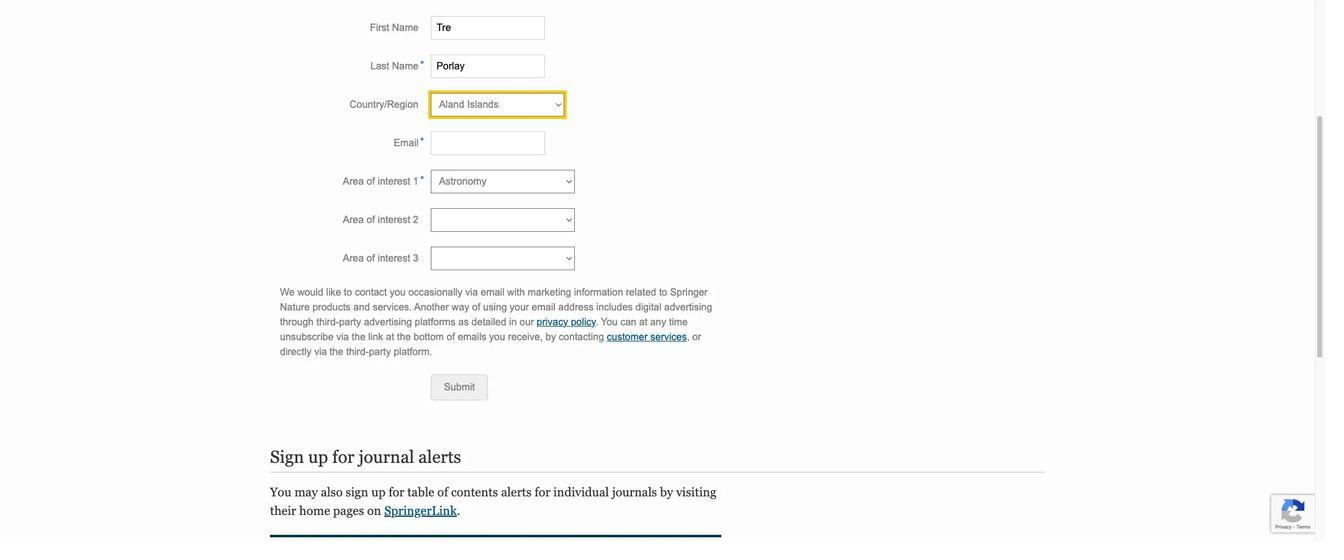 Task type: describe. For each thing, give the bounding box(es) containing it.
our
[[520, 317, 534, 328]]

may
[[294, 486, 318, 500]]

Last Name text field
[[431, 54, 545, 78]]

first name
[[370, 22, 418, 33]]

another
[[414, 302, 449, 313]]

includes
[[596, 302, 633, 313]]

0 horizontal spatial at
[[386, 332, 394, 343]]

or
[[692, 332, 701, 343]]

area for area of interest 3
[[343, 253, 364, 264]]

1 horizontal spatial for
[[389, 486, 404, 500]]

alerts inside you may also sign up for table of contents alerts for individual journals by visiting their home pages on
[[501, 486, 532, 500]]

related
[[626, 287, 656, 298]]

can
[[620, 317, 636, 328]]

you inside you may also sign up for table of contents alerts for individual journals by visiting their home pages on
[[270, 486, 291, 500]]

unsubscribe
[[280, 332, 334, 343]]

link
[[368, 332, 383, 343]]

1 to from the left
[[344, 287, 352, 298]]

First Name text field
[[431, 16, 545, 40]]

and
[[353, 302, 370, 313]]

services
[[650, 332, 687, 343]]

emails
[[458, 332, 486, 343]]

of inside you may also sign up for table of contents alerts for individual journals by visiting their home pages on
[[437, 486, 448, 500]]

the inside , or directly via the third-party platform.
[[330, 347, 343, 357]]

we
[[280, 287, 295, 298]]

bottom
[[414, 332, 444, 343]]

your
[[510, 302, 529, 313]]

submit button
[[431, 375, 488, 401]]

1 vertical spatial .
[[457, 505, 460, 518]]

privacy policy
[[537, 317, 596, 328]]

1 vertical spatial advertising
[[364, 317, 412, 328]]

time
[[669, 317, 688, 328]]

visiting
[[676, 486, 716, 500]]

marketing
[[528, 287, 571, 298]]

of inside . you can at any time unsubscribe via the link at the bottom of emails you receive, by contacting
[[447, 332, 455, 343]]

third- inside we would like to contact you occasionally via email with marketing information related to springer nature products and services. another way of using your email address includes digital advertising through third-party advertising platforms as detailed in our
[[316, 317, 339, 328]]

1
[[413, 176, 418, 187]]

3
[[413, 253, 418, 264]]

services.
[[373, 302, 412, 313]]

on
[[367, 505, 381, 518]]

springerlink link
[[384, 505, 457, 518]]

way
[[452, 302, 469, 313]]

journals
[[612, 486, 657, 500]]

springer
[[670, 287, 708, 298]]

platforms
[[415, 317, 455, 328]]

in
[[509, 317, 517, 328]]

directly
[[280, 347, 311, 357]]

like
[[326, 287, 341, 298]]

0 vertical spatial alerts
[[418, 447, 461, 467]]

via for email
[[465, 287, 478, 298]]

0 horizontal spatial up
[[308, 447, 328, 467]]

sign up for journal alerts
[[270, 447, 461, 467]]

,
[[687, 332, 690, 343]]

email
[[394, 138, 418, 148]]

Email email field
[[431, 131, 545, 155]]

interest for 2
[[378, 215, 410, 225]]

sign
[[270, 447, 304, 467]]

table
[[407, 486, 434, 500]]

area of interest 1
[[343, 176, 418, 187]]

by inside . you can at any time unsubscribe via the link at the bottom of emails you receive, by contacting
[[545, 332, 556, 343]]

also
[[321, 486, 343, 500]]

country/region
[[349, 99, 418, 110]]

you may also sign up for table of contents alerts for individual journals by visiting their home pages on
[[270, 486, 716, 518]]

, or directly via the third-party platform.
[[280, 332, 701, 357]]

address
[[558, 302, 594, 313]]

digital
[[635, 302, 661, 313]]

contents
[[451, 486, 498, 500]]

name for first name
[[392, 22, 418, 33]]



Task type: locate. For each thing, give the bounding box(es) containing it.
to
[[344, 287, 352, 298], [659, 287, 667, 298]]

as
[[458, 317, 469, 328]]

by
[[545, 332, 556, 343], [660, 486, 673, 500]]

party
[[339, 317, 361, 328], [369, 347, 391, 357]]

1 horizontal spatial third-
[[346, 347, 369, 357]]

individual
[[553, 486, 609, 500]]

of inside we would like to contact you occasionally via email with marketing information related to springer nature products and services. another way of using your email address includes digital advertising through third-party advertising platforms as detailed in our
[[472, 302, 480, 313]]

you down includes
[[601, 317, 618, 328]]

for up also
[[332, 447, 354, 467]]

via down products
[[336, 332, 349, 343]]

would
[[297, 287, 323, 298]]

you up their
[[270, 486, 291, 500]]

of right table
[[437, 486, 448, 500]]

3 area from the top
[[343, 253, 364, 264]]

1 area from the top
[[343, 176, 364, 187]]

0 vertical spatial at
[[639, 317, 647, 328]]

0 horizontal spatial advertising
[[364, 317, 412, 328]]

of up 'area of interest 3'
[[367, 215, 375, 225]]

home
[[299, 505, 330, 518]]

0 horizontal spatial you
[[270, 486, 291, 500]]

by left visiting
[[660, 486, 673, 500]]

0 vertical spatial party
[[339, 317, 361, 328]]

area down area of interest 1
[[343, 215, 364, 225]]

first
[[370, 22, 389, 33]]

privacy policy link
[[537, 317, 596, 328]]

platform.
[[394, 347, 432, 357]]

1 horizontal spatial up
[[371, 486, 386, 500]]

occasionally
[[408, 287, 462, 298]]

1 vertical spatial you
[[270, 486, 291, 500]]

third- down products
[[316, 317, 339, 328]]

0 horizontal spatial .
[[457, 505, 460, 518]]

interest left 3
[[378, 253, 410, 264]]

alerts up table
[[418, 447, 461, 467]]

1 vertical spatial area
[[343, 215, 364, 225]]

0 horizontal spatial to
[[344, 287, 352, 298]]

1 horizontal spatial you
[[601, 317, 618, 328]]

1 vertical spatial interest
[[378, 215, 410, 225]]

customer services
[[607, 332, 687, 343]]

through
[[280, 317, 314, 328]]

last
[[370, 61, 389, 71]]

1 horizontal spatial email
[[532, 302, 555, 313]]

of right way
[[472, 302, 480, 313]]

0 vertical spatial you
[[390, 287, 406, 298]]

for left table
[[389, 486, 404, 500]]

1 horizontal spatial .
[[596, 317, 598, 328]]

0 vertical spatial .
[[596, 317, 598, 328]]

for left individual
[[535, 486, 550, 500]]

of up contact at the left of page
[[367, 253, 375, 264]]

0 vertical spatial advertising
[[664, 302, 712, 313]]

1 vertical spatial name
[[392, 61, 418, 71]]

privacy
[[537, 317, 568, 328]]

.
[[596, 317, 598, 328], [457, 505, 460, 518]]

journal
[[359, 447, 414, 467]]

email up 'using'
[[481, 287, 504, 298]]

1 horizontal spatial you
[[489, 332, 505, 343]]

2 vertical spatial interest
[[378, 253, 410, 264]]

0 horizontal spatial by
[[545, 332, 556, 343]]

last name
[[370, 61, 418, 71]]

interest left 2
[[378, 215, 410, 225]]

up right sign
[[308, 447, 328, 467]]

2 horizontal spatial for
[[535, 486, 550, 500]]

1 vertical spatial up
[[371, 486, 386, 500]]

the left link
[[352, 332, 366, 343]]

the
[[352, 332, 366, 343], [397, 332, 411, 343], [330, 347, 343, 357]]

at right link
[[386, 332, 394, 343]]

springerlink
[[384, 505, 457, 518]]

interest left 1
[[378, 176, 410, 187]]

name right first
[[392, 22, 418, 33]]

. you can at any time unsubscribe via the link at the bottom of emails you receive, by contacting
[[280, 317, 688, 343]]

0 vertical spatial up
[[308, 447, 328, 467]]

area for area of interest 2
[[343, 215, 364, 225]]

customer services link
[[607, 332, 687, 343]]

submit
[[444, 382, 475, 393]]

1 horizontal spatial the
[[352, 332, 366, 343]]

via up way
[[465, 287, 478, 298]]

2 horizontal spatial the
[[397, 332, 411, 343]]

third- inside , or directly via the third-party platform.
[[346, 347, 369, 357]]

the down the 'unsubscribe'
[[330, 347, 343, 357]]

you up services.
[[390, 287, 406, 298]]

1 vertical spatial at
[[386, 332, 394, 343]]

0 vertical spatial you
[[601, 317, 618, 328]]

sign
[[346, 486, 368, 500]]

of left emails
[[447, 332, 455, 343]]

email down marketing
[[532, 302, 555, 313]]

email
[[481, 287, 504, 298], [532, 302, 555, 313]]

1 vertical spatial you
[[489, 332, 505, 343]]

name right last
[[392, 61, 418, 71]]

up
[[308, 447, 328, 467], [371, 486, 386, 500]]

1 vertical spatial party
[[369, 347, 391, 357]]

0 horizontal spatial via
[[314, 347, 327, 357]]

third-
[[316, 317, 339, 328], [346, 347, 369, 357]]

at right can
[[639, 317, 647, 328]]

pages
[[333, 505, 364, 518]]

. down contents
[[457, 505, 460, 518]]

0 vertical spatial area
[[343, 176, 364, 187]]

0 vertical spatial name
[[392, 22, 418, 33]]

0 horizontal spatial the
[[330, 347, 343, 357]]

advertising down springer at the bottom
[[664, 302, 712, 313]]

0 horizontal spatial for
[[332, 447, 354, 467]]

1 vertical spatial alerts
[[501, 486, 532, 500]]

3 interest from the top
[[378, 253, 410, 264]]

1 interest from the top
[[378, 176, 410, 187]]

2 name from the top
[[392, 61, 418, 71]]

0 vertical spatial third-
[[316, 317, 339, 328]]

by inside you may also sign up for table of contents alerts for individual journals by visiting their home pages on
[[660, 486, 673, 500]]

detailed
[[471, 317, 506, 328]]

2 interest from the top
[[378, 215, 410, 225]]

the up platform.
[[397, 332, 411, 343]]

0 horizontal spatial you
[[390, 287, 406, 298]]

0 vertical spatial email
[[481, 287, 504, 298]]

via inside . you can at any time unsubscribe via the link at the bottom of emails you receive, by contacting
[[336, 332, 349, 343]]

third- down link
[[346, 347, 369, 357]]

0 vertical spatial by
[[545, 332, 556, 343]]

policy
[[571, 317, 596, 328]]

0 horizontal spatial party
[[339, 317, 361, 328]]

name for last name
[[392, 61, 418, 71]]

1 horizontal spatial via
[[336, 332, 349, 343]]

using
[[483, 302, 507, 313]]

via inside we would like to contact you occasionally via email with marketing information related to springer nature products and services. another way of using your email address includes digital advertising through third-party advertising platforms as detailed in our
[[465, 287, 478, 298]]

1 horizontal spatial to
[[659, 287, 667, 298]]

interest for 1
[[378, 176, 410, 187]]

via for the
[[336, 332, 349, 343]]

0 horizontal spatial email
[[481, 287, 504, 298]]

with
[[507, 287, 525, 298]]

products
[[313, 302, 351, 313]]

1 vertical spatial third-
[[346, 347, 369, 357]]

area
[[343, 176, 364, 187], [343, 215, 364, 225], [343, 253, 364, 264]]

advertising
[[664, 302, 712, 313], [364, 317, 412, 328]]

1 horizontal spatial at
[[639, 317, 647, 328]]

1 vertical spatial by
[[660, 486, 673, 500]]

interest
[[378, 176, 410, 187], [378, 215, 410, 225], [378, 253, 410, 264]]

2 horizontal spatial via
[[465, 287, 478, 298]]

at
[[639, 317, 647, 328], [386, 332, 394, 343]]

information
[[574, 287, 623, 298]]

2
[[413, 215, 418, 225]]

party down link
[[369, 347, 391, 357]]

you down detailed
[[489, 332, 505, 343]]

advertising down services.
[[364, 317, 412, 328]]

. inside . you can at any time unsubscribe via the link at the bottom of emails you receive, by contacting
[[596, 317, 598, 328]]

1 vertical spatial via
[[336, 332, 349, 343]]

alerts right contents
[[501, 486, 532, 500]]

1 horizontal spatial party
[[369, 347, 391, 357]]

up up on
[[371, 486, 386, 500]]

for
[[332, 447, 354, 467], [389, 486, 404, 500], [535, 486, 550, 500]]

via
[[465, 287, 478, 298], [336, 332, 349, 343], [314, 347, 327, 357]]

we would like to contact you occasionally via email with marketing information related to springer nature products and services. another way of using your email address includes digital advertising through third-party advertising platforms as detailed in our
[[280, 287, 712, 328]]

1 horizontal spatial advertising
[[664, 302, 712, 313]]

of
[[367, 176, 375, 187], [367, 215, 375, 225], [367, 253, 375, 264], [472, 302, 480, 313], [447, 332, 455, 343], [437, 486, 448, 500]]

party inside , or directly via the third-party platform.
[[369, 347, 391, 357]]

. up contacting
[[596, 317, 598, 328]]

their
[[270, 505, 296, 518]]

2 vertical spatial area
[[343, 253, 364, 264]]

2 to from the left
[[659, 287, 667, 298]]

you inside . you can at any time unsubscribe via the link at the bottom of emails you receive, by contacting
[[601, 317, 618, 328]]

name
[[392, 22, 418, 33], [392, 61, 418, 71]]

0 horizontal spatial alerts
[[418, 447, 461, 467]]

via inside , or directly via the third-party platform.
[[314, 347, 327, 357]]

springerlink .
[[384, 505, 460, 518]]

1 vertical spatial email
[[532, 302, 555, 313]]

party down the and on the left bottom of the page
[[339, 317, 361, 328]]

area of interest 3
[[343, 253, 418, 264]]

area up contact at the left of page
[[343, 253, 364, 264]]

1 horizontal spatial alerts
[[501, 486, 532, 500]]

2 area from the top
[[343, 215, 364, 225]]

2 vertical spatial via
[[314, 347, 327, 357]]

contacting
[[559, 332, 604, 343]]

by down the privacy
[[545, 332, 556, 343]]

to right like
[[344, 287, 352, 298]]

contact
[[355, 287, 387, 298]]

nature
[[280, 302, 310, 313]]

you inside we would like to contact you occasionally via email with marketing information related to springer nature products and services. another way of using your email address includes digital advertising through third-party advertising platforms as detailed in our
[[390, 287, 406, 298]]

via down the 'unsubscribe'
[[314, 347, 327, 357]]

area up area of interest 2
[[343, 176, 364, 187]]

1 name from the top
[[392, 22, 418, 33]]

you
[[390, 287, 406, 298], [489, 332, 505, 343]]

area for area of interest 1
[[343, 176, 364, 187]]

0 horizontal spatial third-
[[316, 317, 339, 328]]

of up area of interest 2
[[367, 176, 375, 187]]

to up digital
[[659, 287, 667, 298]]

party inside we would like to contact you occasionally via email with marketing information related to springer nature products and services. another way of using your email address includes digital advertising through third-party advertising platforms as detailed in our
[[339, 317, 361, 328]]

alerts
[[418, 447, 461, 467], [501, 486, 532, 500]]

you inside . you can at any time unsubscribe via the link at the bottom of emails you receive, by contacting
[[489, 332, 505, 343]]

0 vertical spatial via
[[465, 287, 478, 298]]

interest for 3
[[378, 253, 410, 264]]

0 vertical spatial interest
[[378, 176, 410, 187]]

area of interest 2
[[343, 215, 418, 225]]

customer
[[607, 332, 648, 343]]

any
[[650, 317, 666, 328]]

1 horizontal spatial by
[[660, 486, 673, 500]]

you
[[601, 317, 618, 328], [270, 486, 291, 500]]

receive,
[[508, 332, 543, 343]]

up inside you may also sign up for table of contents alerts for individual journals by visiting their home pages on
[[371, 486, 386, 500]]



Task type: vqa. For each thing, say whether or not it's contained in the screenshot.
required
no



